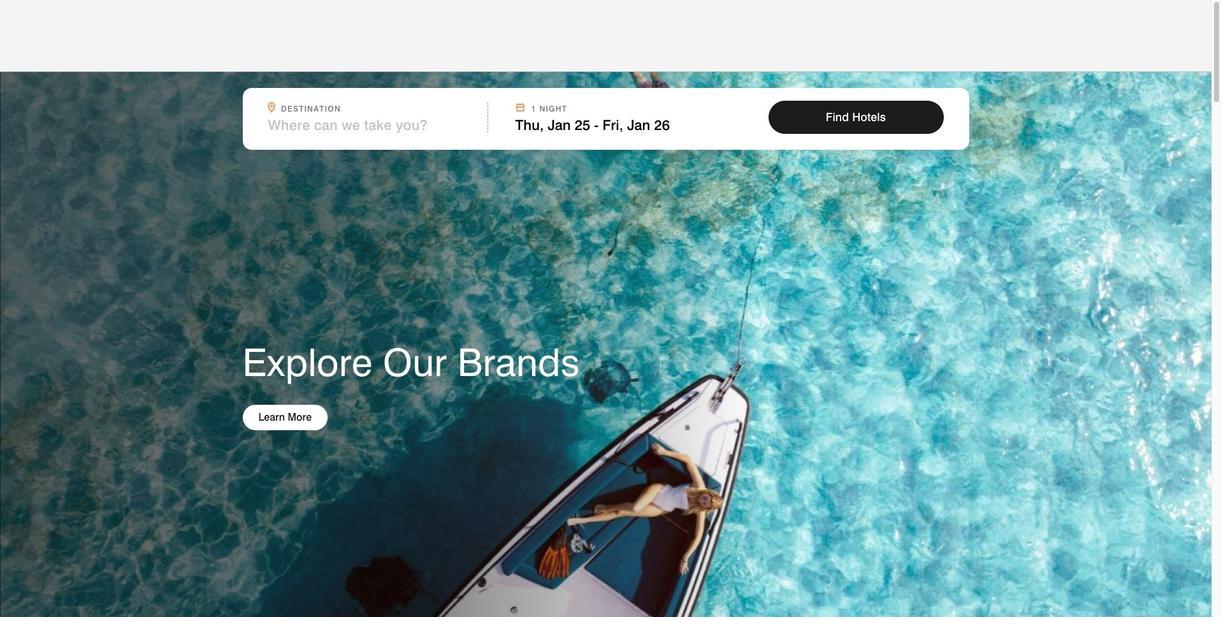 Task type: locate. For each thing, give the bounding box(es) containing it.
None search field
[[243, 88, 970, 150]]

destination field
[[268, 117, 480, 133]]



Task type: vqa. For each thing, say whether or not it's contained in the screenshot.
Where can we take you? text field
yes



Task type: describe. For each thing, give the bounding box(es) containing it.
Where can we take you? text field
[[268, 117, 463, 133]]



